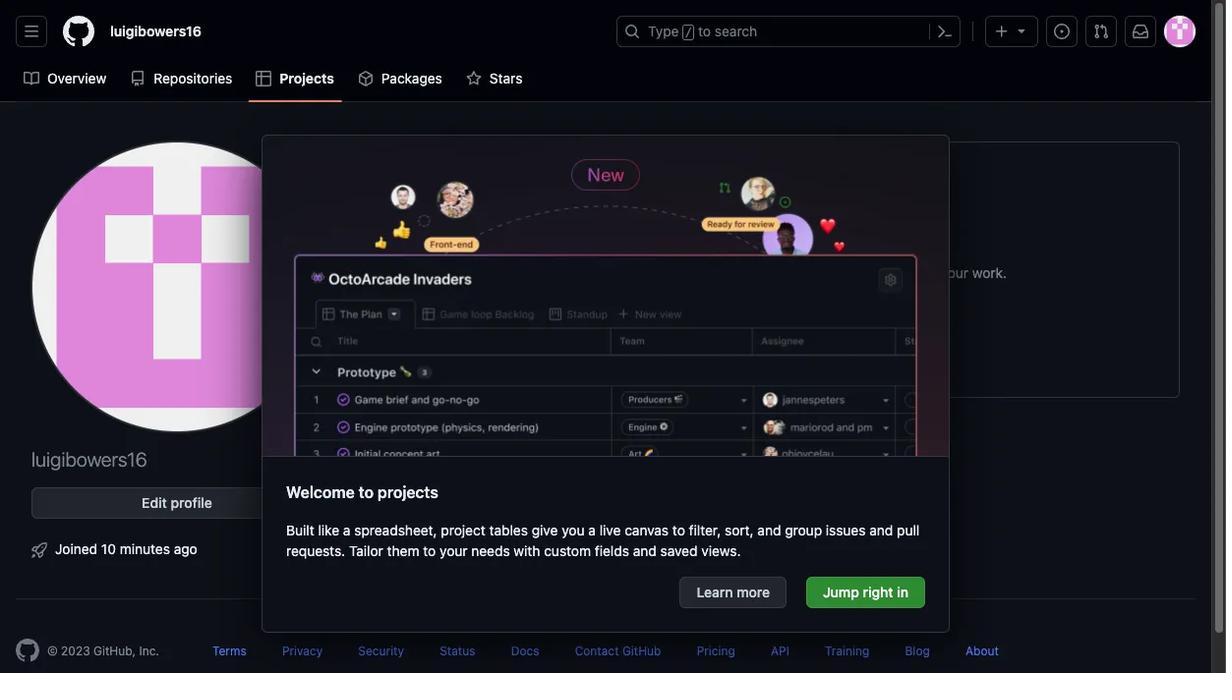 Task type: vqa. For each thing, say whether or not it's contained in the screenshot.
stars icon to the left
no



Task type: locate. For each thing, give the bounding box(es) containing it.
0 horizontal spatial projects
[[280, 70, 334, 87]]

a left live
[[589, 522, 596, 539]]

privacy link
[[282, 644, 323, 659]]

smiley image
[[294, 375, 310, 391]]

2 vertical spatial your
[[440, 543, 468, 560]]

joined
[[55, 541, 98, 558]]

and left 'tracking'
[[858, 265, 882, 281]]

0 vertical spatial project
[[855, 227, 930, 255]]

terms link
[[212, 644, 247, 659]]

contact github link
[[575, 644, 662, 659]]

0 horizontal spatial project
[[441, 522, 486, 539]]

2 horizontal spatial a
[[599, 265, 606, 281]]

package image
[[358, 71, 374, 87]]

and
[[858, 265, 882, 281], [758, 522, 782, 539], [870, 522, 894, 539], [633, 543, 657, 560]]

project up needs at the bottom left of the page
[[441, 522, 486, 539]]

projects right table image
[[280, 70, 334, 87]]

0 vertical spatial your
[[674, 227, 721, 255]]

2 vertical spatial project
[[441, 522, 486, 539]]

command palette image
[[938, 24, 953, 39]]

to up saved
[[673, 522, 686, 539]]

jump right in button
[[807, 577, 926, 609]]

sort,
[[725, 522, 754, 539]]

project up 'tracking'
[[855, 227, 930, 255]]

learn
[[697, 584, 734, 601]]

custom
[[544, 543, 591, 560]]

1 horizontal spatial a
[[589, 522, 596, 539]]

project inside create your first github project projects are a customizable, flexible tool for planning and tracking your work.
[[855, 227, 930, 255]]

to right /
[[699, 23, 711, 39]]

pricing link
[[697, 644, 736, 659]]

docs link
[[511, 644, 540, 659]]

training
[[825, 644, 870, 659]]

pricing
[[697, 644, 736, 659]]

notifications image
[[1133, 24, 1149, 39]]

needs
[[472, 543, 510, 560]]

to right them in the left of the page
[[423, 543, 436, 560]]

your left work.
[[941, 265, 969, 281]]

issues
[[826, 522, 866, 539]]

a right are
[[599, 265, 606, 281]]

about
[[966, 644, 999, 659]]

1 horizontal spatial your
[[674, 227, 721, 255]]

filter,
[[689, 522, 721, 539]]

1 horizontal spatial github
[[774, 227, 850, 255]]

api link
[[771, 644, 790, 659]]

project for spreadsheet,
[[441, 522, 486, 539]]

projects left are
[[519, 265, 571, 281]]

a
[[599, 265, 606, 281], [343, 522, 351, 539], [589, 522, 596, 539]]

requests.
[[286, 543, 345, 560]]

homepage image
[[16, 639, 39, 663]]

1 horizontal spatial projects
[[519, 265, 571, 281]]

your
[[674, 227, 721, 255], [941, 265, 969, 281], [440, 543, 468, 560]]

welcome
[[286, 484, 355, 502]]

10
[[101, 541, 116, 558]]

privacy
[[282, 644, 323, 659]]

terms
[[212, 644, 247, 659]]

more
[[737, 584, 770, 601]]

2 horizontal spatial project
[[855, 227, 930, 255]]

packages link
[[350, 64, 450, 93]]

new project button
[[711, 309, 815, 340]]

project inside 'built like a spreadsheet, project tables give you a live canvas to filter, sort, and group issues and pull requests. tailor them to your needs with custom fields and saved views.'
[[441, 522, 486, 539]]

git pull request image
[[1094, 24, 1110, 39]]

1 vertical spatial projects
[[519, 265, 571, 281]]

luigibowers16
[[110, 23, 202, 39], [31, 449, 147, 471]]

new project
[[724, 316, 803, 333]]

star image
[[466, 71, 482, 87]]

and down canvas
[[633, 543, 657, 560]]

1 horizontal spatial project
[[757, 316, 803, 333]]

change your avatar image
[[31, 142, 323, 433]]

issue opened image
[[1055, 24, 1070, 39]]

github up planning
[[774, 227, 850, 255]]

spreadsheet,
[[354, 522, 437, 539]]

docs
[[511, 644, 540, 659]]

1 vertical spatial project
[[757, 316, 803, 333]]

welcome to projects
[[286, 484, 439, 502]]

tailor
[[349, 543, 384, 560]]

stars link
[[458, 64, 531, 93]]

for
[[779, 265, 797, 281]]

your left needs at the bottom left of the page
[[440, 543, 468, 560]]

first
[[726, 227, 769, 255]]

tool
[[751, 265, 775, 281]]

new
[[724, 316, 753, 333]]

projects
[[280, 70, 334, 87], [519, 265, 571, 281]]

1 vertical spatial your
[[941, 265, 969, 281]]

luigibowers16 up repo icon
[[110, 23, 202, 39]]

github
[[774, 227, 850, 255], [623, 644, 662, 659]]

live
[[600, 522, 621, 539]]

book image
[[24, 71, 39, 87]]

0 horizontal spatial github
[[623, 644, 662, 659]]

group
[[785, 522, 823, 539]]

repo image
[[130, 71, 146, 87]]

security link
[[358, 644, 404, 659]]

and right sort,
[[758, 522, 782, 539]]

project right new
[[757, 316, 803, 333]]

ago
[[174, 541, 198, 558]]

luigibowers16 up edit
[[31, 449, 147, 471]]

0 vertical spatial projects
[[280, 70, 334, 87]]

your up flexible
[[674, 227, 721, 255]]

learn more
[[697, 584, 770, 601]]

to
[[699, 23, 711, 39], [359, 484, 374, 502], [673, 522, 686, 539], [423, 543, 436, 560]]

github right contact
[[623, 644, 662, 659]]

2023
[[61, 644, 90, 659]]

edit
[[142, 495, 167, 512]]

0 horizontal spatial a
[[343, 522, 351, 539]]

1 vertical spatial luigibowers16
[[31, 449, 147, 471]]

0 vertical spatial github
[[774, 227, 850, 255]]

0 horizontal spatial your
[[440, 543, 468, 560]]

a right like
[[343, 522, 351, 539]]

and left pull
[[870, 522, 894, 539]]

them
[[387, 543, 420, 560]]



Task type: describe. For each thing, give the bounding box(es) containing it.
blog link
[[906, 644, 930, 659]]

status link
[[440, 644, 476, 659]]

packages
[[382, 70, 443, 87]]

tracking
[[886, 265, 937, 281]]

plus image
[[995, 24, 1010, 39]]

customizable,
[[610, 265, 698, 281]]

flexible
[[702, 265, 747, 281]]

are
[[575, 265, 595, 281]]

security
[[358, 644, 404, 659]]

in
[[897, 584, 909, 601]]

api
[[771, 644, 790, 659]]

training link
[[825, 644, 870, 659]]

2 horizontal spatial your
[[941, 265, 969, 281]]

create your first github project projects are a customizable, flexible tool for planning and tracking your work.
[[519, 227, 1007, 281]]

jump
[[823, 584, 860, 601]]

repositories link
[[122, 64, 240, 93]]

contact
[[575, 644, 619, 659]]

stars
[[490, 70, 523, 87]]

fields
[[595, 543, 630, 560]]

©
[[47, 644, 58, 659]]

overview
[[47, 70, 106, 87]]

work.
[[973, 265, 1007, 281]]

github,
[[93, 644, 136, 659]]

contact github
[[575, 644, 662, 659]]

overview link
[[16, 64, 114, 93]]

create
[[597, 227, 669, 255]]

/
[[685, 26, 693, 39]]

tables
[[490, 522, 528, 539]]

built
[[286, 522, 315, 539]]

luigibowers16 link
[[102, 16, 210, 47]]

table image
[[752, 190, 775, 213]]

rocket image
[[31, 543, 47, 559]]

to left the "projects"
[[359, 484, 374, 502]]

give
[[532, 522, 558, 539]]

© 2023 github, inc.
[[47, 644, 159, 659]]

and inside create your first github project projects are a customizable, flexible tool for planning and tracking your work.
[[858, 265, 882, 281]]

like
[[318, 522, 340, 539]]

status
[[440, 644, 476, 659]]

pull
[[897, 522, 920, 539]]

project inside button
[[757, 316, 803, 333]]

jump right in
[[823, 584, 909, 601]]

about link
[[966, 644, 999, 659]]

table image
[[256, 71, 272, 87]]

type / to search
[[648, 23, 758, 39]]

views.
[[702, 543, 741, 560]]

1 vertical spatial github
[[623, 644, 662, 659]]

saved
[[661, 543, 698, 560]]

inc.
[[139, 644, 159, 659]]

planning
[[800, 265, 855, 281]]

0 vertical spatial luigibowers16
[[110, 23, 202, 39]]

canvas
[[625, 522, 669, 539]]

github inside create your first github project projects are a customizable, flexible tool for planning and tracking your work.
[[774, 227, 850, 255]]

you
[[562, 522, 585, 539]]

minutes
[[120, 541, 170, 558]]

project for github
[[855, 227, 930, 255]]

triangle down image
[[1014, 23, 1030, 38]]

type
[[648, 23, 679, 39]]

blog
[[906, 644, 930, 659]]

edit profile button
[[31, 488, 323, 519]]

repositories
[[154, 70, 232, 87]]

edit profile
[[142, 495, 212, 512]]

joined 10 minutes ago
[[55, 541, 198, 558]]

projects
[[378, 484, 439, 502]]

homepage image
[[63, 16, 94, 47]]

with
[[514, 543, 541, 560]]

your inside 'built like a spreadsheet, project tables give you a live canvas to filter, sort, and group issues and pull requests. tailor them to your needs with custom fields and saved views.'
[[440, 543, 468, 560]]

projects link
[[248, 64, 342, 93]]

projects inside create your first github project projects are a customizable, flexible tool for planning and tracking your work.
[[519, 265, 571, 281]]

right
[[863, 584, 894, 601]]

built like a spreadsheet, project tables give you a live canvas to filter, sort, and group issues and pull requests. tailor them to your needs with custom fields and saved views.
[[286, 522, 920, 560]]

search
[[715, 23, 758, 39]]

learn more link
[[680, 577, 787, 609]]

profile
[[171, 495, 212, 512]]

a inside create your first github project projects are a customizable, flexible tool for planning and tracking your work.
[[599, 265, 606, 281]]



